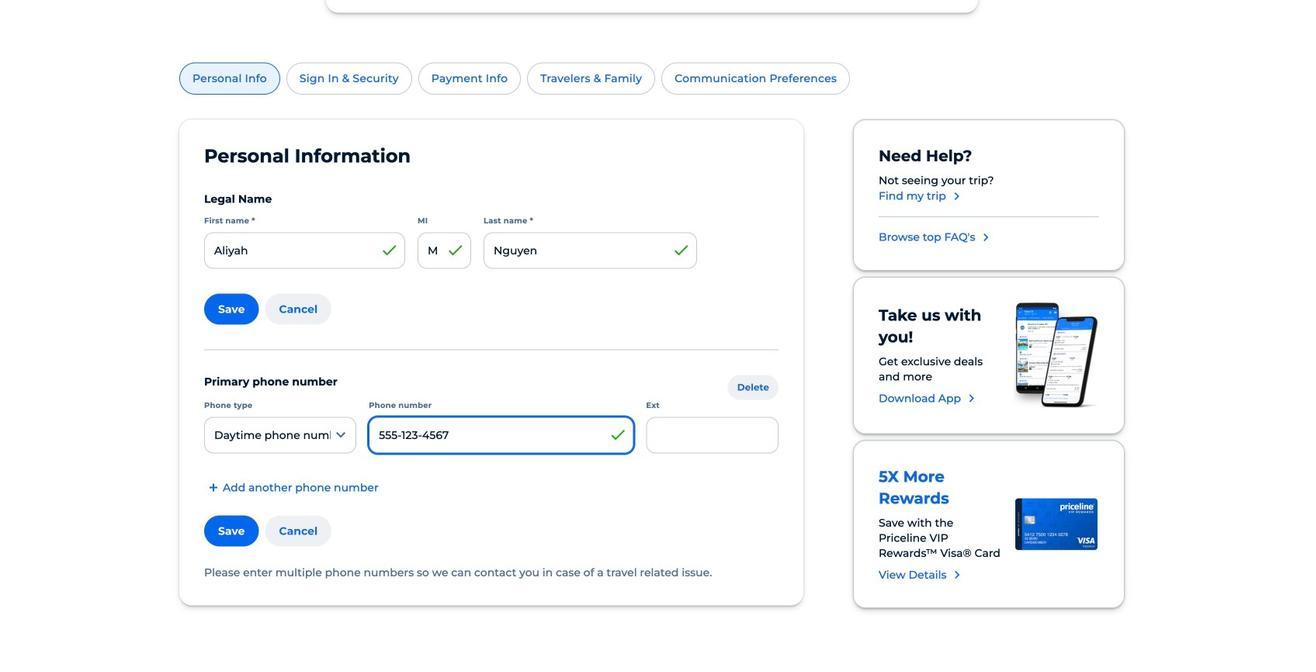 Task type: locate. For each thing, give the bounding box(es) containing it.
mobile devices image
[[1014, 303, 1099, 409]]

None field
[[204, 233, 405, 269], [418, 233, 471, 269], [484, 233, 697, 269], [369, 417, 634, 454], [646, 417, 779, 454], [204, 233, 405, 269], [418, 233, 471, 269], [484, 233, 697, 269], [369, 417, 634, 454], [646, 417, 779, 454]]



Task type: vqa. For each thing, say whether or not it's contained in the screenshot.
the Credit Card image
yes



Task type: describe. For each thing, give the bounding box(es) containing it.
credit card image
[[1014, 497, 1099, 552]]



